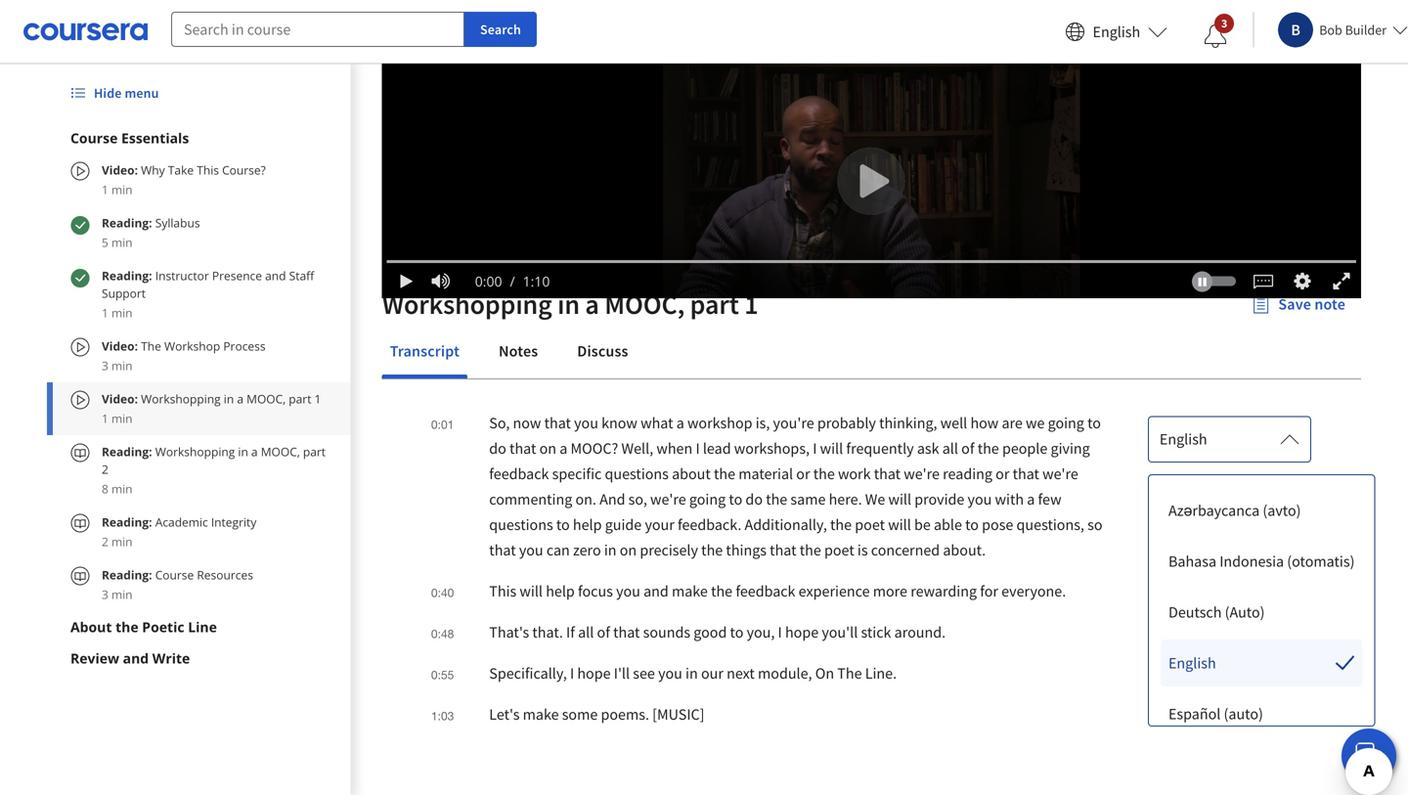 Task type: describe. For each thing, give the bounding box(es) containing it.
and so, we're going to do the same here. button
[[600, 489, 865, 509]]

azərbaycanca
[[1169, 501, 1260, 520]]

discuss button
[[569, 328, 636, 375]]

1 vertical spatial of
[[597, 622, 610, 642]]

bahasa indonesia (otomatis)
[[1169, 552, 1355, 571]]

1 vertical spatial and
[[644, 581, 669, 601]]

i inside the i will frequently ask all of the people giving feedback specific questions
[[813, 439, 817, 458]]

0 horizontal spatial we're
[[650, 489, 686, 509]]

questions inside we will provide you with a few questions to help guide your feedback.
[[489, 515, 553, 534]]

i will frequently ask all of the people giving feedback specific questions
[[489, 439, 1090, 484]]

of inside the i will frequently ask all of the people giving feedback specific questions
[[961, 439, 974, 458]]

workshopping for workshopping in a mooc, part 2
[[155, 443, 235, 460]]

so that you can zero in on precisely the things that the poet is concerned about. button
[[489, 515, 1103, 560]]

0:00 / 1:10
[[475, 272, 550, 290]]

good
[[694, 622, 727, 642]]

to inside well how are we going to do that on a mooc?
[[1088, 413, 1101, 433]]

coursera image
[[23, 16, 148, 47]]

on inside so that you can zero in on precisely the things that the poet is concerned about.
[[620, 540, 637, 560]]

the up that's that. if all of that sounds good to you, i hope you'll stick around.
[[711, 581, 733, 601]]

5
[[102, 234, 108, 250]]

specifically, i hope i'll see you in our next module, on the line.
[[489, 664, 897, 683]]

we
[[1026, 413, 1045, 433]]

precisely
[[640, 540, 698, 560]]

can
[[546, 540, 570, 560]]

how
[[971, 413, 999, 433]]

1 horizontal spatial do
[[746, 489, 763, 509]]

thinking,
[[879, 413, 937, 433]]

know
[[602, 413, 637, 433]]

workshopping in a mooc, part 1
[[382, 287, 758, 321]]

0:55 button
[[425, 661, 460, 686]]

in right 1 minutes 10 seconds element
[[557, 287, 580, 321]]

feedback inside the i will frequently ask all of the people giving feedback specific questions
[[489, 464, 549, 484]]

and so, we're going to do the same here.
[[600, 489, 865, 509]]

sounds
[[643, 622, 690, 642]]

selected image
[[1335, 653, 1355, 673]]

reading: academic integrity 2 min
[[102, 514, 257, 550]]

i hope you'll stick around. button
[[778, 622, 946, 642]]

reading: for syllabus
[[102, 215, 152, 231]]

that.
[[532, 622, 563, 642]]

will for make
[[520, 581, 543, 601]]

staff
[[289, 267, 314, 284]]

about.
[[943, 540, 986, 560]]

english inside popup button
[[1160, 429, 1207, 449]]

0:48
[[431, 627, 454, 641]]

(auto)
[[1224, 704, 1263, 724]]

poet inside so that you can zero in on precisely the things that the poet is concerned about.
[[824, 540, 854, 560]]

make the feedback experience more rewarding for everyone. button
[[672, 581, 1066, 601]]

to right able
[[965, 515, 979, 534]]

1:10
[[523, 272, 550, 290]]

video: why take this course? 1 min
[[102, 162, 266, 198]]

that left can
[[489, 540, 516, 560]]

we will provide you with a few questions to help guide your feedback. button
[[489, 489, 1062, 534]]

additionally, the poet will be able to pose questions,
[[745, 515, 1088, 534]]

you right the "focus"
[[616, 581, 640, 601]]

in left our
[[686, 664, 698, 683]]

1 horizontal spatial the
[[837, 664, 862, 683]]

save
[[1279, 294, 1311, 314]]

2 horizontal spatial we're
[[1043, 464, 1078, 484]]

0:00
[[475, 272, 502, 290]]

are
[[1002, 413, 1023, 433]]

and inside instructor presence and staff support
[[265, 267, 286, 284]]

you up mooc?
[[574, 413, 598, 433]]

let's make some poems. [music]
[[489, 705, 705, 724]]

1 horizontal spatial this
[[489, 581, 517, 601]]

resources
[[197, 567, 253, 583]]

1:03 button
[[425, 702, 460, 728]]

mute image
[[428, 271, 453, 291]]

reading: for academic integrity
[[102, 514, 152, 530]]

line.
[[865, 664, 897, 683]]

focus
[[578, 581, 613, 601]]

video: for video: workshopping in a mooc, part 1 1 min
[[102, 391, 138, 407]]

instructor
[[155, 267, 209, 284]]

search button
[[465, 12, 537, 47]]

that right now
[[544, 413, 571, 433]]

2 reading: from the top
[[102, 267, 155, 284]]

well how are we going to do that on a mooc? button
[[489, 413, 1101, 458]]

syllabus
[[155, 215, 200, 231]]

the up additionally,
[[766, 489, 787, 509]]

feedback.
[[678, 515, 742, 534]]

course inside reading: course resources 3 min
[[155, 567, 194, 583]]

well how are we going to do that on a mooc?
[[489, 413, 1101, 458]]

now
[[513, 413, 541, 433]]

reading: course resources 3 min
[[102, 567, 253, 602]]

hide menu
[[94, 84, 159, 102]]

what
[[641, 413, 673, 433]]

1 or from the left
[[796, 464, 810, 484]]

academic
[[155, 514, 208, 530]]

0:55
[[431, 668, 454, 682]]

0:01 button
[[425, 411, 460, 436]]

specifically, i hope i'll see you in our next module, on the line. button
[[489, 664, 897, 683]]

indonesia
[[1220, 552, 1284, 571]]

the down here.
[[830, 515, 852, 534]]

well
[[940, 413, 967, 433]]

frequently
[[846, 439, 914, 458]]

(otomatis)
[[1287, 552, 1355, 571]]

with
[[995, 489, 1024, 509]]

the down additionally,
[[800, 540, 821, 560]]

about
[[672, 464, 711, 484]]

part inside video: workshopping in a mooc, part 1 1 min
[[289, 391, 311, 407]]

video: workshopping in a mooc, part 1 1 min
[[102, 391, 321, 426]]

well, when i lead workshops, button
[[621, 439, 813, 458]]

3 inside reading: course resources 3 min
[[102, 586, 108, 602]]

questions,
[[1017, 515, 1084, 534]]

this inside video: why take this course? 1 min
[[197, 162, 219, 178]]

and
[[600, 489, 625, 509]]

to up feedback.
[[729, 489, 742, 509]]

will for few
[[888, 489, 911, 509]]

this will help focus you and make the feedback experience more rewarding for everyone.
[[489, 581, 1066, 601]]

all inside the i will frequently ask all of the people giving feedback specific questions
[[942, 439, 958, 458]]

the up same
[[813, 464, 835, 484]]

/
[[510, 272, 515, 290]]

giving
[[1051, 439, 1090, 458]]

that down frequently
[[874, 464, 901, 484]]

that's that. if all of that sounds good to you, button
[[489, 622, 778, 642]]

that down additionally,
[[770, 540, 797, 560]]

that down people
[[1013, 464, 1039, 484]]

that left sounds
[[613, 622, 640, 642]]

0 minutes 0 seconds element
[[475, 272, 502, 290]]

see
[[633, 664, 655, 683]]

notes
[[499, 341, 538, 361]]

english inside list box
[[1169, 653, 1216, 673]]

when
[[657, 439, 693, 458]]

so,
[[489, 413, 510, 433]]

experience
[[799, 581, 870, 601]]

to inside we will provide you with a few questions to help guide your feedback.
[[556, 515, 570, 534]]

questions inside the i will frequently ask all of the people giving feedback specific questions
[[605, 464, 669, 484]]

so, now that you know what a workshop is, you're probably thinking,
[[489, 413, 940, 433]]

1 vertical spatial feedback
[[736, 581, 796, 601]]

about the material or the work that we're reading or that we're commenting on. button
[[489, 464, 1078, 509]]

provide
[[915, 489, 965, 509]]

0:01
[[431, 418, 454, 431]]

a inside we will provide you with a few questions to help guide your feedback.
[[1027, 489, 1035, 509]]

few
[[1038, 489, 1062, 509]]

save note button
[[1236, 281, 1361, 328]]

min inside video: the workshop process 3 min
[[111, 357, 133, 374]]



Task type: locate. For each thing, give the bounding box(es) containing it.
a right what
[[676, 413, 684, 433]]

presence
[[212, 267, 262, 284]]

1 horizontal spatial on
[[620, 540, 637, 560]]

the inside the i will frequently ask all of the people giving feedback specific questions
[[978, 439, 999, 458]]

1 vertical spatial this
[[489, 581, 517, 601]]

0 vertical spatial of
[[961, 439, 974, 458]]

3 down reading: academic integrity 2 min
[[102, 586, 108, 602]]

2 3 from the top
[[102, 586, 108, 602]]

1 vertical spatial mooc,
[[247, 391, 286, 407]]

1 completed image from the top
[[70, 216, 90, 235]]

5 reading: from the top
[[102, 567, 152, 583]]

english inside button
[[1093, 22, 1140, 42]]

module,
[[758, 664, 812, 683]]

2 min from the top
[[111, 234, 133, 250]]

1 video: from the top
[[102, 162, 138, 178]]

rewarding
[[911, 581, 977, 601]]

chat with us image
[[1353, 740, 1385, 772]]

1 horizontal spatial course
[[155, 567, 194, 583]]

you inside we will provide you with a few questions to help guide your feedback.
[[968, 489, 992, 509]]

and left staff
[[265, 267, 286, 284]]

the inside video: the workshop process 3 min
[[141, 338, 161, 354]]

1 vertical spatial on
[[620, 540, 637, 560]]

let's make some poems. [music] button
[[489, 705, 705, 724]]

2 inside workshopping in a mooc, part 2
[[102, 461, 108, 477]]

workshopping in a mooc, part 2
[[102, 443, 326, 477]]

you left can
[[519, 540, 543, 560]]

workshops,
[[734, 439, 810, 458]]

1 horizontal spatial of
[[961, 439, 974, 458]]

to left you,
[[730, 622, 744, 642]]

0 horizontal spatial poet
[[824, 540, 854, 560]]

1 vertical spatial all
[[578, 622, 594, 642]]

to up can
[[556, 515, 570, 534]]

workshopping for workshopping in a mooc, part 1
[[382, 287, 552, 321]]

so, now that you know what a workshop is, you're probably thinking, button
[[489, 413, 940, 433]]

the down how
[[978, 439, 999, 458]]

0 vertical spatial english
[[1093, 22, 1140, 42]]

min right 8 at the bottom left of page
[[111, 481, 133, 497]]

part inside workshopping in a mooc, part 2
[[303, 443, 326, 460]]

video: for video: why take this course? 1 min
[[102, 162, 138, 178]]

course essentials button
[[70, 128, 327, 148]]

will
[[820, 439, 843, 458], [888, 489, 911, 509], [888, 515, 911, 534], [520, 581, 543, 601]]

min inside reading: syllabus 5 min
[[111, 234, 133, 250]]

i
[[696, 439, 700, 458], [813, 439, 817, 458], [778, 622, 782, 642], [570, 664, 574, 683]]

0 horizontal spatial course
[[70, 129, 118, 147]]

1 vertical spatial going
[[689, 489, 726, 509]]

do inside well how are we going to do that on a mooc?
[[489, 439, 506, 458]]

1 2 from the top
[[102, 461, 108, 477]]

0 horizontal spatial do
[[489, 439, 506, 458]]

min right 5
[[111, 234, 133, 250]]

course
[[70, 129, 118, 147], [155, 567, 194, 583]]

0 vertical spatial this
[[197, 162, 219, 178]]

in down process on the top of the page
[[224, 391, 234, 407]]

additionally,
[[745, 515, 827, 534]]

that down now
[[510, 439, 536, 458]]

make right let's
[[523, 705, 559, 724]]

search
[[480, 21, 521, 38]]

able
[[934, 515, 962, 534]]

2 vertical spatial part
[[303, 443, 326, 460]]

i'll
[[614, 664, 630, 683]]

1 horizontal spatial poet
[[855, 515, 885, 534]]

a up discuss button
[[585, 287, 599, 321]]

3 video: from the top
[[102, 391, 138, 407]]

0 vertical spatial 3
[[102, 357, 108, 374]]

people
[[1002, 439, 1048, 458]]

feedback up commenting
[[489, 464, 549, 484]]

english
[[1093, 22, 1140, 42], [1160, 429, 1207, 449], [1169, 653, 1216, 673]]

that
[[544, 413, 571, 433], [510, 439, 536, 458], [874, 464, 901, 484], [1013, 464, 1039, 484], [489, 540, 516, 560], [770, 540, 797, 560], [613, 622, 640, 642]]

mooc, for workshopping in a mooc, part 1
[[605, 287, 685, 321]]

0 vertical spatial part
[[690, 287, 739, 321]]

questions
[[605, 464, 669, 484], [489, 515, 553, 534]]

0 vertical spatial on
[[539, 439, 556, 458]]

0 vertical spatial the
[[141, 338, 161, 354]]

1:03
[[431, 709, 454, 723]]

1 horizontal spatial all
[[942, 439, 958, 458]]

poet left is
[[824, 540, 854, 560]]

mooc, down video: workshopping in a mooc, part 1 1 min at the left of the page
[[261, 443, 300, 460]]

i left lead
[[696, 439, 700, 458]]

or up with
[[996, 464, 1010, 484]]

6 min from the top
[[111, 481, 133, 497]]

(avto)
[[1263, 501, 1301, 520]]

help up "zero"
[[573, 515, 602, 534]]

will left the be
[[888, 515, 911, 534]]

video: down the 1 min
[[102, 338, 138, 354]]

2 up 8 at the bottom left of page
[[102, 461, 108, 477]]

that's
[[489, 622, 529, 642]]

will inside the i will frequently ask all of the people giving feedback specific questions
[[820, 439, 843, 458]]

0 horizontal spatial make
[[523, 705, 559, 724]]

0 horizontal spatial on
[[539, 439, 556, 458]]

video: inside video: the workshop process 3 min
[[102, 338, 138, 354]]

1 3 from the top
[[102, 357, 108, 374]]

1 vertical spatial completed image
[[70, 268, 90, 288]]

this
[[197, 162, 219, 178], [489, 581, 517, 601]]

1 vertical spatial hope
[[577, 664, 611, 683]]

mooc, up the discuss
[[605, 287, 685, 321]]

and up sounds
[[644, 581, 669, 601]]

next
[[727, 664, 755, 683]]

1 vertical spatial workshopping
[[141, 391, 221, 407]]

2 vertical spatial video:
[[102, 391, 138, 407]]

2 down 8 at the bottom left of page
[[102, 533, 108, 550]]

a inside workshopping in a mooc, part 2
[[251, 443, 258, 460]]

show notifications image
[[1204, 24, 1227, 48]]

1 vertical spatial questions
[[489, 515, 553, 534]]

i down you're
[[813, 439, 817, 458]]

to
[[1088, 413, 1101, 433], [729, 489, 742, 509], [556, 515, 570, 534], [965, 515, 979, 534], [730, 622, 744, 642]]

reading: down reading: academic integrity 2 min
[[102, 567, 152, 583]]

8
[[102, 481, 108, 497]]

we're down giving
[[1043, 464, 1078, 484]]

or
[[796, 464, 810, 484], [996, 464, 1010, 484]]

do down material
[[746, 489, 763, 509]]

part for workshopping in a mooc, part 1
[[690, 287, 739, 321]]

0 horizontal spatial all
[[578, 622, 594, 642]]

you,
[[747, 622, 775, 642]]

1 vertical spatial the
[[837, 664, 862, 683]]

video: left 'why'
[[102, 162, 138, 178]]

0 vertical spatial completed image
[[70, 216, 90, 235]]

0 horizontal spatial questions
[[489, 515, 553, 534]]

1 inside video: why take this course? 1 min
[[102, 181, 108, 198]]

0 vertical spatial help
[[573, 515, 602, 534]]

in inside video: workshopping in a mooc, part 1 1 min
[[224, 391, 234, 407]]

do
[[489, 439, 506, 458], [746, 489, 763, 509]]

1 min from the top
[[111, 181, 133, 198]]

reading: inside reading: academic integrity 2 min
[[102, 514, 152, 530]]

course down hide
[[70, 129, 118, 147]]

0 horizontal spatial feedback
[[489, 464, 549, 484]]

help inside we will provide you with a few questions to help guide your feedback.
[[573, 515, 602, 534]]

2 completed image from the top
[[70, 268, 90, 288]]

around.
[[894, 622, 946, 642]]

2 2 from the top
[[102, 533, 108, 550]]

in inside workshopping in a mooc, part 2
[[238, 443, 248, 460]]

1 horizontal spatial and
[[644, 581, 669, 601]]

0 vertical spatial hope
[[785, 622, 819, 642]]

zero
[[573, 540, 601, 560]]

workshop
[[164, 338, 220, 354]]

a down video: workshopping in a mooc, part 1 1 min at the left of the page
[[251, 443, 258, 460]]

you down the reading
[[968, 489, 992, 509]]

well, when i lead workshops,
[[621, 439, 813, 458]]

the right on
[[837, 664, 862, 683]]

[music]
[[652, 705, 705, 724]]

0 vertical spatial mooc,
[[605, 287, 685, 321]]

4 min from the top
[[111, 357, 133, 374]]

mooc, for workshopping in a mooc, part 2
[[261, 443, 300, 460]]

8 min
[[102, 481, 133, 497]]

reading: down 8 min
[[102, 514, 152, 530]]

0 vertical spatial do
[[489, 439, 506, 458]]

3 inside video: the workshop process 3 min
[[102, 357, 108, 374]]

that inside well how are we going to do that on a mooc?
[[510, 439, 536, 458]]

this up that's
[[489, 581, 517, 601]]

here.
[[829, 489, 862, 509]]

this right take
[[197, 162, 219, 178]]

0 vertical spatial course
[[70, 129, 118, 147]]

guide
[[605, 515, 642, 534]]

help
[[573, 515, 602, 534], [546, 581, 575, 601]]

reading: up support
[[102, 267, 155, 284]]

so that you can zero in on precisely the things that the poet is concerned about.
[[489, 515, 1103, 560]]

so
[[1088, 515, 1103, 534]]

1 vertical spatial english
[[1160, 429, 1207, 449]]

1 min
[[102, 305, 133, 321]]

0:48 button
[[425, 620, 460, 645]]

2 or from the left
[[996, 464, 1010, 484]]

bahasa
[[1169, 552, 1217, 571]]

1 vertical spatial part
[[289, 391, 311, 407]]

2 inside reading: academic integrity 2 min
[[102, 533, 108, 550]]

1 horizontal spatial make
[[672, 581, 708, 601]]

on inside well how are we going to do that on a mooc?
[[539, 439, 556, 458]]

3 down the 1 min
[[102, 357, 108, 374]]

going up giving
[[1048, 413, 1084, 433]]

in down video: workshopping in a mooc, part 1 1 min at the left of the page
[[238, 443, 248, 460]]

0 vertical spatial make
[[672, 581, 708, 601]]

2 vertical spatial mooc,
[[261, 443, 300, 460]]

min down the 1 min
[[111, 357, 133, 374]]

1
[[102, 181, 108, 198], [744, 287, 758, 321], [102, 305, 108, 321], [314, 391, 321, 407], [102, 410, 108, 426]]

in
[[557, 287, 580, 321], [224, 391, 234, 407], [238, 443, 248, 460], [604, 540, 617, 560], [686, 664, 698, 683]]

the down feedback.
[[701, 540, 723, 560]]

1 vertical spatial video:
[[102, 338, 138, 354]]

questions down well, at the left
[[605, 464, 669, 484]]

course down reading: academic integrity 2 min
[[155, 567, 194, 583]]

1 vertical spatial course
[[155, 567, 194, 583]]

a inside video: workshopping in a mooc, part 1 1 min
[[237, 391, 244, 407]]

reading: for course resources
[[102, 567, 152, 583]]

the
[[978, 439, 999, 458], [714, 464, 735, 484], [813, 464, 835, 484], [766, 489, 787, 509], [830, 515, 852, 534], [701, 540, 723, 560], [800, 540, 821, 560], [711, 581, 733, 601]]

will down the probably
[[820, 439, 843, 458]]

list box
[[1149, 475, 1374, 737]]

i down 'if'
[[570, 664, 574, 683]]

video:
[[102, 162, 138, 178], [102, 338, 138, 354], [102, 391, 138, 407]]

min down 8 min
[[111, 533, 133, 550]]

0 vertical spatial 2
[[102, 461, 108, 477]]

deutsch (auto)
[[1169, 602, 1265, 622]]

going inside well how are we going to do that on a mooc?
[[1048, 413, 1084, 433]]

1 vertical spatial do
[[746, 489, 763, 509]]

will for the
[[820, 439, 843, 458]]

1 horizontal spatial going
[[1048, 413, 1084, 433]]

1 vertical spatial make
[[523, 705, 559, 724]]

0 horizontal spatial or
[[796, 464, 810, 484]]

in right "zero"
[[604, 540, 617, 560]]

1 vertical spatial 3
[[102, 586, 108, 602]]

min inside reading: course resources 3 min
[[111, 586, 133, 602]]

video: inside video: workshopping in a mooc, part 1 1 min
[[102, 391, 138, 407]]

of right 'if'
[[597, 622, 610, 642]]

your
[[645, 515, 675, 534]]

completed image left support
[[70, 268, 90, 288]]

help left the "focus"
[[546, 581, 575, 601]]

we're up your
[[650, 489, 686, 509]]

1 horizontal spatial hope
[[785, 622, 819, 642]]

hope left i'll
[[577, 664, 611, 683]]

0 vertical spatial workshopping
[[382, 287, 552, 321]]

list box containing azərbaycanca (avto)
[[1149, 475, 1374, 737]]

7 min from the top
[[111, 533, 133, 550]]

ask
[[917, 439, 939, 458]]

feedback up you,
[[736, 581, 796, 601]]

mooc, inside video: workshopping in a mooc, part 1 1 min
[[247, 391, 286, 407]]

english button
[[1058, 0, 1176, 64]]

process
[[223, 338, 266, 354]]

Search in course text field
[[171, 12, 465, 47]]

do down the so,
[[489, 439, 506, 458]]

1 vertical spatial help
[[546, 581, 575, 601]]

5 min from the top
[[111, 410, 133, 426]]

be
[[914, 515, 931, 534]]

part
[[690, 287, 739, 321], [289, 391, 311, 407], [303, 443, 326, 460]]

in inside so that you can zero in on precisely the things that the poet is concerned about.
[[604, 540, 617, 560]]

mooc, inside workshopping in a mooc, part 2
[[261, 443, 300, 460]]

1 horizontal spatial or
[[996, 464, 1010, 484]]

1 horizontal spatial we're
[[904, 464, 940, 484]]

0 horizontal spatial and
[[265, 267, 286, 284]]

0 vertical spatial questions
[[605, 464, 669, 484]]

min inside video: why take this course? 1 min
[[111, 181, 133, 198]]

completed image
[[70, 216, 90, 235], [70, 268, 90, 288]]

min down reading: academic integrity 2 min
[[111, 586, 133, 602]]

on
[[815, 664, 834, 683]]

and
[[265, 267, 286, 284], [644, 581, 669, 601]]

make
[[672, 581, 708, 601], [523, 705, 559, 724]]

transcript button
[[382, 328, 467, 375]]

going up feedback.
[[689, 489, 726, 509]]

will up that.
[[520, 581, 543, 601]]

0 vertical spatial going
[[1048, 413, 1084, 433]]

0 horizontal spatial the
[[141, 338, 161, 354]]

0 vertical spatial feedback
[[489, 464, 549, 484]]

min inside reading: academic integrity 2 min
[[111, 533, 133, 550]]

4 reading: from the top
[[102, 514, 152, 530]]

completed image left 5
[[70, 216, 90, 235]]

español
[[1169, 704, 1221, 724]]

completed image for 1 min
[[70, 268, 90, 288]]

a left few on the bottom of page
[[1027, 489, 1035, 509]]

you right see
[[658, 664, 682, 683]]

min inside video: workshopping in a mooc, part 1 1 min
[[111, 410, 133, 426]]

make up "good"
[[672, 581, 708, 601]]

support
[[102, 285, 146, 301]]

1 reading: from the top
[[102, 215, 152, 231]]

3 min from the top
[[111, 305, 133, 321]]

0 vertical spatial poet
[[855, 515, 885, 534]]

i will frequently ask all of the people giving feedback specific questions button
[[489, 439, 1090, 484]]

video: inside video: why take this course? 1 min
[[102, 162, 138, 178]]

course essentials
[[70, 129, 189, 147]]

1 vertical spatial 2
[[102, 533, 108, 550]]

more
[[873, 581, 908, 601]]

video: for video: the workshop process 3 min
[[102, 338, 138, 354]]

note
[[1315, 294, 1346, 314]]

mooc, down process on the top of the page
[[247, 391, 286, 407]]

reading: inside reading: course resources 3 min
[[102, 567, 152, 583]]

all right ask
[[942, 439, 958, 458]]

a inside well how are we going to do that on a mooc?
[[560, 439, 567, 458]]

min down support
[[111, 305, 133, 321]]

0 horizontal spatial of
[[597, 622, 610, 642]]

questions down commenting
[[489, 515, 553, 534]]

english button
[[1148, 416, 1311, 463]]

pose
[[982, 515, 1013, 534]]

take
[[168, 162, 194, 178]]

if
[[566, 622, 575, 642]]

1 horizontal spatial feedback
[[736, 581, 796, 601]]

i right you,
[[778, 622, 782, 642]]

course inside 'dropdown button'
[[70, 129, 118, 147]]

probably
[[817, 413, 876, 433]]

completed image for 5 min
[[70, 216, 90, 235]]

part for workshopping in a mooc, part 2
[[303, 443, 326, 460]]

2 vertical spatial english
[[1169, 653, 1216, 673]]

poet
[[855, 515, 885, 534], [824, 540, 854, 560]]

we're down ask
[[904, 464, 940, 484]]

or up same
[[796, 464, 810, 484]]

1 vertical spatial poet
[[824, 540, 854, 560]]

reading: up 5
[[102, 215, 152, 231]]

0 horizontal spatial this
[[197, 162, 219, 178]]

poet down we
[[855, 515, 885, 534]]

min up 8 min
[[111, 410, 133, 426]]

related lecture content tabs tab list
[[382, 328, 1361, 378]]

play image
[[396, 273, 417, 289]]

all right 'if'
[[578, 622, 594, 642]]

you
[[574, 413, 598, 433], [968, 489, 992, 509], [519, 540, 543, 560], [616, 581, 640, 601], [658, 664, 682, 683]]

some
[[562, 705, 598, 724]]

a down process on the top of the page
[[237, 391, 244, 407]]

the down well, when i lead workshops,
[[714, 464, 735, 484]]

on down "guide"
[[620, 540, 637, 560]]

0 horizontal spatial hope
[[577, 664, 611, 683]]

hope left you'll on the bottom right of the page
[[785, 622, 819, 642]]

workshopping inside video: workshopping in a mooc, part 1 1 min
[[141, 391, 221, 407]]

3 reading: from the top
[[102, 443, 155, 460]]

a up the specific
[[560, 439, 567, 458]]

2 vertical spatial workshopping
[[155, 443, 235, 460]]

of up the reading
[[961, 439, 974, 458]]

workshopping inside workshopping in a mooc, part 2
[[155, 443, 235, 460]]

0 vertical spatial and
[[265, 267, 286, 284]]

2 video: from the top
[[102, 338, 138, 354]]

0 vertical spatial all
[[942, 439, 958, 458]]

min up reading: syllabus 5 min
[[111, 181, 133, 198]]

1 minutes 10 seconds element
[[523, 272, 550, 290]]

workshop
[[687, 413, 753, 433]]

to up giving
[[1088, 413, 1101, 433]]

1 horizontal spatial questions
[[605, 464, 669, 484]]

will right we
[[888, 489, 911, 509]]

you inside so that you can zero in on precisely the things that the poet is concerned about.
[[519, 540, 543, 560]]

notes button
[[491, 328, 546, 375]]

0 vertical spatial video:
[[102, 162, 138, 178]]

0 horizontal spatial going
[[689, 489, 726, 509]]

8 min from the top
[[111, 586, 133, 602]]

reading: inside reading: syllabus 5 min
[[102, 215, 152, 231]]

will inside we will provide you with a few questions to help guide your feedback.
[[888, 489, 911, 509]]



Task type: vqa. For each thing, say whether or not it's contained in the screenshot.


